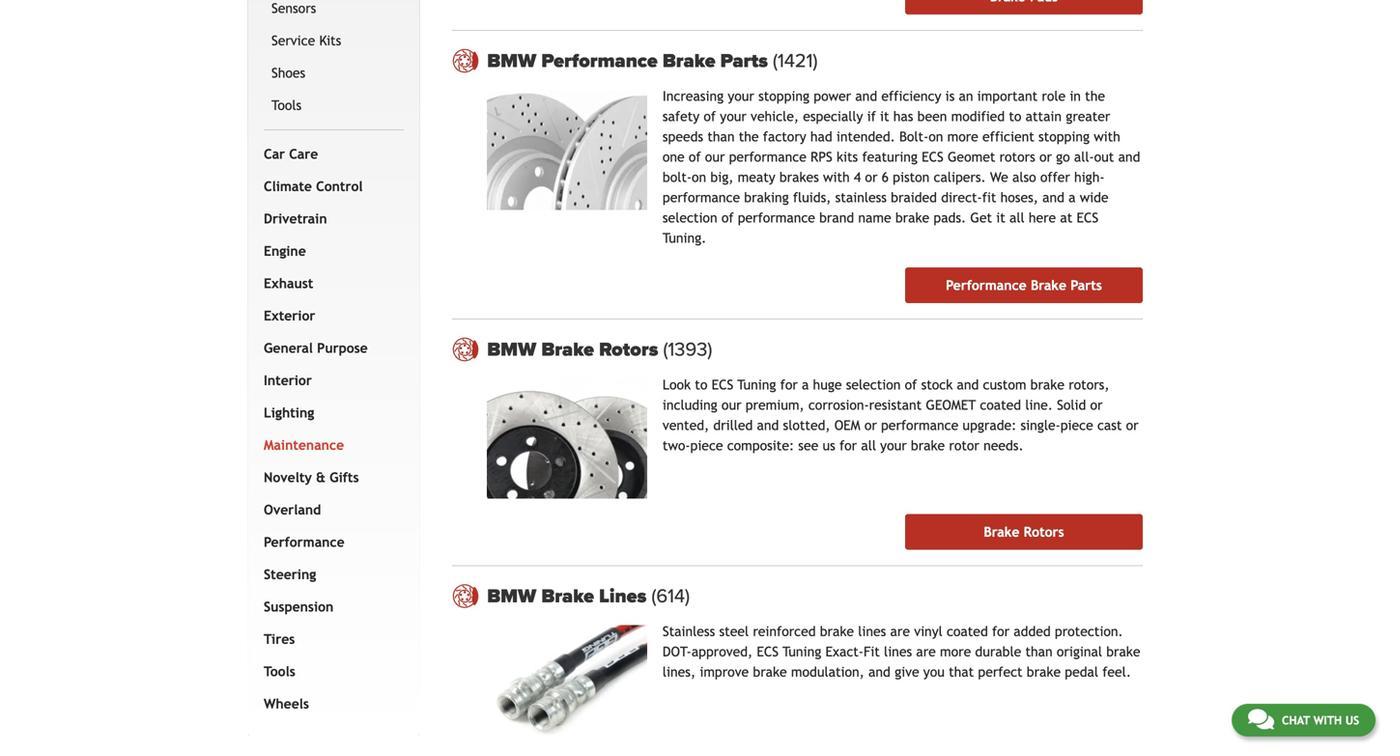 Task type: vqa. For each thing, say whether or not it's contained in the screenshot.
bottommost the a
yes



Task type: describe. For each thing, give the bounding box(es) containing it.
bmw                                                                                    brake lines
[[487, 585, 652, 608]]

vinyl
[[914, 624, 943, 640]]

ecs right at
[[1077, 210, 1099, 226]]

pedal
[[1065, 665, 1099, 680]]

corrosion-
[[809, 398, 869, 413]]

protection.
[[1055, 624, 1123, 640]]

piston
[[893, 170, 930, 185]]

0 vertical spatial piece
[[1061, 418, 1094, 434]]

and down premium,
[[757, 418, 779, 434]]

overland
[[264, 502, 321, 518]]

we
[[990, 170, 1009, 185]]

1 horizontal spatial are
[[916, 645, 936, 660]]

more inside the stainless steel reinforced brake lines are vinyl coated for added protection. dot-approved, ecs tuning exact-fit lines are more durable than original brake lines, improve brake modulation, and give you that perfect brake pedal feel.
[[940, 645, 971, 660]]

bmw for bmw                                                                                    brake rotors
[[487, 338, 537, 362]]

braided
[[891, 190, 937, 205]]

including
[[663, 398, 718, 413]]

brake left rotor
[[911, 438, 945, 454]]

tuning.
[[663, 231, 707, 246]]

1 vertical spatial with
[[823, 170, 850, 185]]

brake up exact-
[[820, 624, 854, 640]]

added
[[1014, 624, 1051, 640]]

calipers.
[[934, 170, 986, 185]]

wheels link
[[260, 688, 400, 721]]

coated inside look to ecs tuning for a huge selection of stock and custom brake rotors, including our premium, corrosion-resistant geomet coated line. solid or vented, drilled and slotted, oem or performance upgrade: single-piece cast or two-piece composite: see us for all your brake rotor needs.
[[980, 398, 1022, 413]]

6
[[882, 170, 889, 185]]

and down offer
[[1043, 190, 1065, 205]]

lines
[[599, 585, 647, 608]]

one
[[663, 149, 685, 165]]

exhaust link
[[260, 267, 400, 300]]

to inside look to ecs tuning for a huge selection of stock and custom brake rotors, including our premium, corrosion-resistant geomet coated line. solid or vented, drilled and slotted, oem or performance upgrade: single-piece cast or two-piece composite: see us for all your brake rotor needs.
[[695, 377, 708, 393]]

in
[[1070, 89, 1081, 104]]

direct-
[[941, 190, 982, 205]]

climate
[[264, 179, 312, 194]]

or down rotors, in the bottom of the page
[[1090, 398, 1103, 413]]

perfect
[[978, 665, 1023, 680]]

1 vertical spatial piece
[[690, 438, 723, 454]]

slotted,
[[783, 418, 831, 434]]

purpose
[[317, 340, 368, 356]]

shoes
[[272, 65, 306, 81]]

a inside increasing your stopping power and efficiency is an important role in the safety of your vehicle, especially if it has been modified to attain greater speeds than the factory had intended. bolt-on more efficient stopping with one of our performance rps kits featuring ecs geomet rotors or go all-out and bolt-on big, meaty brakes with 4 or 6 piston calipers. we also offer high- performance braking fluids, stainless braided direct-fit hoses, and a wide selection of performance brand name brake pads. get it all here at ecs tuning.
[[1069, 190, 1076, 205]]

1 vertical spatial stopping
[[1039, 129, 1090, 145]]

original
[[1057, 645, 1103, 660]]

4
[[854, 170, 861, 185]]

1 vertical spatial for
[[840, 438, 857, 454]]

suspension link
[[260, 591, 400, 624]]

ecs down bolt-
[[922, 149, 944, 165]]

0 vertical spatial lines
[[858, 624, 886, 640]]

novelty
[[264, 470, 312, 485]]

bolt-
[[663, 170, 692, 185]]

more inside increasing your stopping power and efficiency is an important role in the safety of your vehicle, especially if it has been modified to attain greater speeds than the factory had intended. bolt-on more efficient stopping with one of our performance rps kits featuring ecs geomet rotors or go all-out and bolt-on big, meaty brakes with 4 or 6 piston calipers. we also offer high- performance braking fluids, stainless braided direct-fit hoses, and a wide selection of performance brand name brake pads. get it all here at ecs tuning.
[[948, 129, 979, 145]]

1 horizontal spatial with
[[1094, 129, 1121, 145]]

lighting
[[264, 405, 314, 421]]

especially
[[803, 109, 863, 124]]

0 vertical spatial it
[[880, 109, 890, 124]]

steel
[[719, 624, 749, 640]]

tuning inside look to ecs tuning for a huge selection of stock and custom brake rotors, including our premium, corrosion-resistant geomet coated line. solid or vented, drilled and slotted, oem or performance upgrade: single-piece cast or two-piece composite: see us for all your brake rotor needs.
[[738, 377, 776, 393]]

general purpose link
[[260, 332, 400, 365]]

stainless steel reinforced brake lines are vinyl coated for added protection. dot-approved, ecs tuning exact-fit lines are more durable than original brake lines, improve brake modulation, and give you that perfect brake pedal feel.
[[663, 624, 1141, 680]]

all inside look to ecs tuning for a huge selection of stock and custom brake rotors, including our premium, corrosion-resistant geomet coated line. solid or vented, drilled and slotted, oem or performance upgrade: single-piece cast or two-piece composite: see us for all your brake rotor needs.
[[861, 438, 876, 454]]

important
[[978, 89, 1038, 104]]

sensors
[[272, 0, 316, 16]]

brake rotors thumbnail image image
[[487, 379, 647, 499]]

look to ecs tuning for a huge selection of stock and custom brake rotors, including our premium, corrosion-resistant geomet coated line. solid or vented, drilled and slotted, oem or performance upgrade: single-piece cast or two-piece composite: see us for all your brake rotor needs.
[[663, 377, 1139, 454]]

reinforced
[[753, 624, 816, 640]]

suspension
[[264, 599, 334, 615]]

durable
[[975, 645, 1022, 660]]

wide
[[1080, 190, 1109, 205]]

performance down big,
[[663, 190, 740, 205]]

0 horizontal spatial are
[[891, 624, 910, 640]]

all-
[[1074, 149, 1095, 165]]

service kits link
[[268, 24, 400, 57]]

us
[[823, 438, 836, 454]]

general purpose
[[264, 340, 368, 356]]

ecs inside look to ecs tuning for a huge selection of stock and custom brake rotors, including our premium, corrosion-resistant geomet coated line. solid or vented, drilled and slotted, oem or performance upgrade: single-piece cast or two-piece composite: see us for all your brake rotor needs.
[[712, 377, 734, 393]]

rotor
[[949, 438, 980, 454]]

comments image
[[1248, 708, 1274, 732]]

than inside the stainless steel reinforced brake lines are vinyl coated for added protection. dot-approved, ecs tuning exact-fit lines are more durable than original brake lines, improve brake modulation, and give you that perfect brake pedal feel.
[[1026, 645, 1053, 660]]

bmw                                                                                    performance brake parts link
[[487, 49, 1143, 73]]

2 horizontal spatial with
[[1314, 714, 1342, 728]]

our inside look to ecs tuning for a huge selection of stock and custom brake rotors, including our premium, corrosion-resistant geomet coated line. solid or vented, drilled and slotted, oem or performance upgrade: single-piece cast or two-piece composite: see us for all your brake rotor needs.
[[722, 398, 742, 413]]

intended.
[[837, 129, 896, 145]]

bolt-
[[900, 129, 929, 145]]

selection inside increasing your stopping power and efficiency is an important role in the safety of your vehicle, especially if it has been modified to attain greater speeds than the factory had intended. bolt-on more efficient stopping with one of our performance rps kits featuring ecs geomet rotors or go all-out and bolt-on big, meaty brakes with 4 or 6 piston calipers. we also offer high- performance braking fluids, stainless braided direct-fit hoses, and a wide selection of performance brand name brake pads. get it all here at ecs tuning.
[[663, 210, 718, 226]]

or left 6
[[865, 170, 878, 185]]

fit
[[982, 190, 997, 205]]

your inside look to ecs tuning for a huge selection of stock and custom brake rotors, including our premium, corrosion-resistant geomet coated line. solid or vented, drilled and slotted, oem or performance upgrade: single-piece cast or two-piece composite: see us for all your brake rotor needs.
[[880, 438, 907, 454]]

attain
[[1026, 109, 1062, 124]]

our inside increasing your stopping power and efficiency is an important role in the safety of your vehicle, especially if it has been modified to attain greater speeds than the factory had intended. bolt-on more efficient stopping with one of our performance rps kits featuring ecs geomet rotors or go all-out and bolt-on big, meaty brakes with 4 or 6 piston calipers. we also offer high- performance braking fluids, stainless braided direct-fit hoses, and a wide selection of performance brand name brake pads. get it all here at ecs tuning.
[[705, 149, 725, 165]]

go
[[1056, 149, 1070, 165]]

solid
[[1057, 398, 1086, 413]]

drivetrain link
[[260, 203, 400, 235]]

car care
[[264, 146, 318, 162]]

bmw                                                                                    brake rotors
[[487, 338, 663, 362]]

stainless
[[663, 624, 715, 640]]

interior
[[264, 373, 312, 388]]

factory
[[763, 129, 807, 145]]

power
[[814, 89, 851, 104]]

0 horizontal spatial on
[[692, 170, 707, 185]]

1 horizontal spatial on
[[929, 129, 944, 145]]

big,
[[711, 170, 734, 185]]

that
[[949, 665, 974, 680]]

huge
[[813, 377, 842, 393]]

service kits
[[272, 33, 341, 48]]

engine
[[264, 243, 306, 259]]

braking subcategories element
[[264, 0, 404, 130]]

drivetrain
[[264, 211, 327, 226]]

kits
[[319, 33, 341, 48]]

brand
[[820, 210, 854, 226]]

climate control
[[264, 179, 363, 194]]

meaty
[[738, 170, 776, 185]]

needs.
[[984, 438, 1024, 454]]

efficiency
[[882, 89, 942, 104]]

0 vertical spatial rotors
[[599, 338, 658, 362]]

brake up "feel."
[[1107, 645, 1141, 660]]

0 vertical spatial parts
[[721, 49, 768, 73]]

performance brake parts thumbnail image image
[[487, 90, 647, 210]]

brake up line.
[[1031, 377, 1065, 393]]

stainless
[[836, 190, 887, 205]]



Task type: locate. For each thing, give the bounding box(es) containing it.
brakes
[[780, 170, 819, 185]]

selection inside look to ecs tuning for a huge selection of stock and custom brake rotors, including our premium, corrosion-resistant geomet coated line. solid or vented, drilled and slotted, oem or performance upgrade: single-piece cast or two-piece composite: see us for all your brake rotor needs.
[[846, 377, 901, 393]]

parts up increasing
[[721, 49, 768, 73]]

brake down needs. at the right
[[984, 525, 1020, 540]]

0 vertical spatial our
[[705, 149, 725, 165]]

for up durable
[[992, 624, 1010, 640]]

0 horizontal spatial to
[[695, 377, 708, 393]]

to up including
[[695, 377, 708, 393]]

0 horizontal spatial a
[[802, 377, 809, 393]]

performance down get
[[946, 278, 1027, 293]]

brake down braided
[[896, 210, 930, 226]]

for inside the stainless steel reinforced brake lines are vinyl coated for added protection. dot-approved, ecs tuning exact-fit lines are more durable than original brake lines, improve brake modulation, and give you that perfect brake pedal feel.
[[992, 624, 1010, 640]]

rotors inside brake rotors link
[[1024, 525, 1064, 540]]

chat with us link
[[1232, 704, 1376, 737]]

performance
[[729, 149, 807, 165], [663, 190, 740, 205], [738, 210, 816, 226], [881, 418, 959, 434]]

bmw for bmw                                                                                    performance brake parts
[[487, 49, 537, 73]]

role
[[1042, 89, 1066, 104]]

engine link
[[260, 235, 400, 267]]

look
[[663, 377, 691, 393]]

exact-
[[826, 645, 864, 660]]

on left big,
[[692, 170, 707, 185]]

with up out on the top of the page
[[1094, 129, 1121, 145]]

our
[[705, 149, 725, 165], [722, 398, 742, 413]]

0 horizontal spatial piece
[[690, 438, 723, 454]]

brake left lines
[[541, 585, 594, 608]]

it right get
[[997, 210, 1006, 226]]

0 vertical spatial tools
[[272, 97, 302, 113]]

brake left pedal in the bottom right of the page
[[1027, 665, 1061, 680]]

brake for performance brake parts
[[1031, 278, 1067, 293]]

approved,
[[692, 645, 753, 660]]

general
[[264, 340, 313, 356]]

0 horizontal spatial performance
[[264, 535, 345, 550]]

coated down custom
[[980, 398, 1022, 413]]

chat with us
[[1282, 714, 1360, 728]]

performance for performance link
[[264, 535, 345, 550]]

tools down shoes
[[272, 97, 302, 113]]

it right if on the top right of page
[[880, 109, 890, 124]]

service
[[272, 33, 315, 48]]

0 vertical spatial bmw
[[487, 49, 537, 73]]

than
[[708, 129, 735, 145], [1026, 645, 1053, 660]]

0 vertical spatial more
[[948, 129, 979, 145]]

performance up performance brake parts thumbnail image at the top of the page
[[541, 49, 658, 73]]

1 vertical spatial a
[[802, 377, 809, 393]]

fit
[[864, 645, 880, 660]]

performance brake parts link
[[905, 268, 1143, 304]]

your left vehicle,
[[720, 109, 747, 124]]

all down 'hoses,'
[[1010, 210, 1025, 226]]

0 horizontal spatial parts
[[721, 49, 768, 73]]

on down been
[[929, 129, 944, 145]]

performance up meaty
[[729, 149, 807, 165]]

also
[[1013, 170, 1037, 185]]

1 vertical spatial it
[[997, 210, 1006, 226]]

than right speeds
[[708, 129, 735, 145]]

lines up give
[[884, 645, 912, 660]]

tools link up car care link
[[268, 89, 400, 122]]

0 vertical spatial tools link
[[268, 89, 400, 122]]

tools for the bottom "tools" link
[[264, 664, 295, 680]]

2 horizontal spatial for
[[992, 624, 1010, 640]]

of inside look to ecs tuning for a huge selection of stock and custom brake rotors, including our premium, corrosion-resistant geomet coated line. solid or vented, drilled and slotted, oem or performance upgrade: single-piece cast or two-piece composite: see us for all your brake rotor needs.
[[905, 377, 917, 393]]

line.
[[1026, 398, 1053, 413]]

if
[[867, 109, 876, 124]]

our up big,
[[705, 149, 725, 165]]

are down vinyl
[[916, 645, 936, 660]]

1 vertical spatial rotors
[[1024, 525, 1064, 540]]

1 horizontal spatial all
[[1010, 210, 1025, 226]]

ecs inside the stainless steel reinforced brake lines are vinyl coated for added protection. dot-approved, ecs tuning exact-fit lines are more durable than original brake lines, improve brake modulation, and give you that perfect brake pedal feel.
[[757, 645, 779, 660]]

1 vertical spatial lines
[[884, 645, 912, 660]]

increasing your stopping power and efficiency is an important role in the safety of your vehicle, especially if it has been modified to attain greater speeds than the factory had intended. bolt-on more efficient stopping with one of our performance rps kits featuring ecs geomet rotors or go all-out and bolt-on big, meaty brakes with 4 or 6 piston calipers. we also offer high- performance braking fluids, stainless braided direct-fit hoses, and a wide selection of performance brand name brake pads. get it all here at ecs tuning.
[[663, 89, 1141, 246]]

ecs down 'reinforced'
[[757, 645, 779, 660]]

tools down the 'tires'
[[264, 664, 295, 680]]

the
[[1085, 89, 1105, 104], [739, 129, 759, 145]]

for right us
[[840, 438, 857, 454]]

give
[[895, 665, 920, 680]]

are left vinyl
[[891, 624, 910, 640]]

all right us
[[861, 438, 876, 454]]

of down big,
[[722, 210, 734, 226]]

tools link inside braking subcategories element
[[268, 89, 400, 122]]

1 vertical spatial our
[[722, 398, 742, 413]]

&
[[316, 470, 326, 485]]

tools
[[272, 97, 302, 113], [264, 664, 295, 680]]

brake for bmw                                                                                    brake lines
[[541, 585, 594, 608]]

1 horizontal spatial it
[[997, 210, 1006, 226]]

geomet
[[948, 149, 996, 165]]

0 vertical spatial all
[[1010, 210, 1025, 226]]

tuning down 'reinforced'
[[783, 645, 822, 660]]

stopping
[[759, 89, 810, 104], [1039, 129, 1090, 145]]

than inside increasing your stopping power and efficiency is an important role in the safety of your vehicle, especially if it has been modified to attain greater speeds than the factory had intended. bolt-on more efficient stopping with one of our performance rps kits featuring ecs geomet rotors or go all-out and bolt-on big, meaty brakes with 4 or 6 piston calipers. we also offer high- performance braking fluids, stainless braided direct-fit hoses, and a wide selection of performance brand name brake pads. get it all here at ecs tuning.
[[708, 129, 735, 145]]

to up efficient
[[1009, 109, 1022, 124]]

0 vertical spatial with
[[1094, 129, 1121, 145]]

0 vertical spatial coated
[[980, 398, 1022, 413]]

3 bmw from the top
[[487, 585, 537, 608]]

1 horizontal spatial rotors
[[1024, 525, 1064, 540]]

exhaust
[[264, 276, 313, 291]]

sensors link
[[268, 0, 400, 24]]

us
[[1346, 714, 1360, 728]]

piece down solid
[[1061, 418, 1094, 434]]

1 horizontal spatial piece
[[1061, 418, 1094, 434]]

1 vertical spatial performance
[[946, 278, 1027, 293]]

1 vertical spatial than
[[1026, 645, 1053, 660]]

1 vertical spatial the
[[739, 129, 759, 145]]

with left 4
[[823, 170, 850, 185]]

lines,
[[663, 665, 696, 680]]

0 vertical spatial tuning
[[738, 377, 776, 393]]

0 vertical spatial on
[[929, 129, 944, 145]]

1 vertical spatial to
[[695, 377, 708, 393]]

1 horizontal spatial selection
[[846, 377, 901, 393]]

performance inside look to ecs tuning for a huge selection of stock and custom brake rotors, including our premium, corrosion-resistant geomet coated line. solid or vented, drilled and slotted, oem or performance upgrade: single-piece cast or two-piece composite: see us for all your brake rotor needs.
[[881, 418, 959, 434]]

1 vertical spatial more
[[940, 645, 971, 660]]

or right oem
[[865, 418, 877, 434]]

performance down the overland
[[264, 535, 345, 550]]

to inside increasing your stopping power and efficiency is an important role in the safety of your vehicle, especially if it has been modified to attain greater speeds than the factory had intended. bolt-on more efficient stopping with one of our performance rps kits featuring ecs geomet rotors or go all-out and bolt-on big, meaty brakes with 4 or 6 piston calipers. we also offer high- performance braking fluids, stainless braided direct-fit hoses, and a wide selection of performance brand name brake pads. get it all here at ecs tuning.
[[1009, 109, 1022, 124]]

tools link up wheels
[[260, 656, 400, 688]]

speeds
[[663, 129, 704, 145]]

fluids,
[[793, 190, 831, 205]]

tuning up premium,
[[738, 377, 776, 393]]

brake rotors link
[[905, 515, 1143, 550]]

1 vertical spatial selection
[[846, 377, 901, 393]]

1 vertical spatial on
[[692, 170, 707, 185]]

0 horizontal spatial for
[[780, 377, 798, 393]]

name
[[858, 210, 892, 226]]

it
[[880, 109, 890, 124], [997, 210, 1006, 226]]

and down fit
[[869, 665, 891, 680]]

performance down braking
[[738, 210, 816, 226]]

2 vertical spatial your
[[880, 438, 907, 454]]

1 horizontal spatial tuning
[[783, 645, 822, 660]]

or right cast
[[1126, 418, 1139, 434]]

selection up resistant
[[846, 377, 901, 393]]

of right one
[[689, 149, 701, 165]]

0 vertical spatial than
[[708, 129, 735, 145]]

ecs up including
[[712, 377, 734, 393]]

1 horizontal spatial parts
[[1071, 278, 1102, 293]]

0 vertical spatial are
[[891, 624, 910, 640]]

control
[[316, 179, 363, 194]]

tools inside braking subcategories element
[[272, 97, 302, 113]]

for up premium,
[[780, 377, 798, 393]]

with left us
[[1314, 714, 1342, 728]]

2 bmw from the top
[[487, 338, 537, 362]]

brake inside increasing your stopping power and efficiency is an important role in the safety of your vehicle, especially if it has been modified to attain greater speeds than the factory had intended. bolt-on more efficient stopping with one of our performance rps kits featuring ecs geomet rotors or go all-out and bolt-on big, meaty brakes with 4 or 6 piston calipers. we also offer high- performance braking fluids, stainless braided direct-fit hoses, and a wide selection of performance brand name brake pads. get it all here at ecs tuning.
[[896, 210, 930, 226]]

oem
[[835, 418, 861, 434]]

and up geomet
[[957, 377, 979, 393]]

improve
[[700, 665, 749, 680]]

coated up durable
[[947, 624, 988, 640]]

rotors,
[[1069, 377, 1110, 393]]

lines up fit
[[858, 624, 886, 640]]

1 vertical spatial parts
[[1071, 278, 1102, 293]]

tuning inside the stainless steel reinforced brake lines are vinyl coated for added protection. dot-approved, ecs tuning exact-fit lines are more durable than original brake lines, improve brake modulation, and give you that perfect brake pedal feel.
[[783, 645, 822, 660]]

out
[[1095, 149, 1115, 165]]

2 vertical spatial for
[[992, 624, 1010, 640]]

car
[[264, 146, 285, 162]]

and right out on the top of the page
[[1119, 149, 1141, 165]]

or
[[1040, 149, 1052, 165], [865, 170, 878, 185], [1090, 398, 1103, 413], [865, 418, 877, 434], [1126, 418, 1139, 434]]

stopping up vehicle,
[[759, 89, 810, 104]]

and inside the stainless steel reinforced brake lines are vinyl coated for added protection. dot-approved, ecs tuning exact-fit lines are more durable than original brake lines, improve brake modulation, and give you that perfect brake pedal feel.
[[869, 665, 891, 680]]

brake up increasing
[[663, 49, 716, 73]]

geomet
[[926, 398, 976, 413]]

your down resistant
[[880, 438, 907, 454]]

0 vertical spatial the
[[1085, 89, 1105, 104]]

1 horizontal spatial stopping
[[1039, 129, 1090, 145]]

2 vertical spatial performance
[[264, 535, 345, 550]]

selection up the tuning.
[[663, 210, 718, 226]]

0 horizontal spatial all
[[861, 438, 876, 454]]

brake rotors
[[984, 525, 1064, 540]]

a inside look to ecs tuning for a huge selection of stock and custom brake rotors, including our premium, corrosion-resistant geomet coated line. solid or vented, drilled and slotted, oem or performance upgrade: single-piece cast or two-piece composite: see us for all your brake rotor needs.
[[802, 377, 809, 393]]

efficient
[[983, 129, 1035, 145]]

all inside increasing your stopping power and efficiency is an important role in the safety of your vehicle, especially if it has been modified to attain greater speeds than the factory had intended. bolt-on more efficient stopping with one of our performance rps kits featuring ecs geomet rotors or go all-out and bolt-on big, meaty brakes with 4 or 6 piston calipers. we also offer high- performance braking fluids, stainless braided direct-fit hoses, and a wide selection of performance brand name brake pads. get it all here at ecs tuning.
[[1010, 210, 1025, 226]]

2 horizontal spatial performance
[[946, 278, 1027, 293]]

all
[[1010, 210, 1025, 226], [861, 438, 876, 454]]

bmw                                                                                    brake lines link
[[487, 585, 1143, 608]]

0 vertical spatial for
[[780, 377, 798, 393]]

two-
[[663, 438, 690, 454]]

brake down 'reinforced'
[[753, 665, 787, 680]]

0 vertical spatial selection
[[663, 210, 718, 226]]

0 vertical spatial performance
[[541, 49, 658, 73]]

car care link
[[260, 138, 400, 170]]

parts
[[721, 49, 768, 73], [1071, 278, 1102, 293]]

greater
[[1066, 109, 1111, 124]]

0 vertical spatial to
[[1009, 109, 1022, 124]]

1 horizontal spatial for
[[840, 438, 857, 454]]

offer
[[1041, 170, 1071, 185]]

1 horizontal spatial performance
[[541, 49, 658, 73]]

0 horizontal spatial stopping
[[759, 89, 810, 104]]

1 horizontal spatial the
[[1085, 89, 1105, 104]]

bmw for bmw                                                                                    brake lines
[[487, 585, 537, 608]]

custom
[[983, 377, 1027, 393]]

lighting link
[[260, 397, 400, 429]]

0 horizontal spatial than
[[708, 129, 735, 145]]

0 horizontal spatial the
[[739, 129, 759, 145]]

1 vertical spatial are
[[916, 645, 936, 660]]

0 horizontal spatial selection
[[663, 210, 718, 226]]

0 horizontal spatial with
[[823, 170, 850, 185]]

1 vertical spatial tools link
[[260, 656, 400, 688]]

1 vertical spatial tuning
[[783, 645, 822, 660]]

1 horizontal spatial to
[[1009, 109, 1022, 124]]

1 vertical spatial all
[[861, 438, 876, 454]]

0 vertical spatial a
[[1069, 190, 1076, 205]]

is
[[946, 89, 955, 104]]

1 horizontal spatial than
[[1026, 645, 1053, 660]]

the down vehicle,
[[739, 129, 759, 145]]

1 bmw from the top
[[487, 49, 537, 73]]

steering link
[[260, 559, 400, 591]]

shoes link
[[268, 57, 400, 89]]

our up drilled
[[722, 398, 742, 413]]

piece
[[1061, 418, 1094, 434], [690, 438, 723, 454]]

your up vehicle,
[[728, 89, 755, 104]]

performance down resistant
[[881, 418, 959, 434]]

brake up brake rotors thumbnail image
[[541, 338, 594, 362]]

more up that
[[940, 645, 971, 660]]

of down increasing
[[704, 109, 716, 124]]

had
[[811, 129, 833, 145]]

0 horizontal spatial it
[[880, 109, 890, 124]]

single-
[[1021, 418, 1061, 434]]

2 vertical spatial bmw
[[487, 585, 537, 608]]

tools for "tools" link in braking subcategories element
[[272, 97, 302, 113]]

increasing
[[663, 89, 724, 104]]

and up if on the top right of page
[[856, 89, 878, 104]]

coated inside the stainless steel reinforced brake lines are vinyl coated for added protection. dot-approved, ecs tuning exact-fit lines are more durable than original brake lines, improve brake modulation, and give you that perfect brake pedal feel.
[[947, 624, 988, 640]]

1 vertical spatial coated
[[947, 624, 988, 640]]

brake down here
[[1031, 278, 1067, 293]]

get
[[971, 210, 992, 226]]

an
[[959, 89, 974, 104]]

0 horizontal spatial tuning
[[738, 377, 776, 393]]

1 vertical spatial tools
[[264, 664, 295, 680]]

0 horizontal spatial rotors
[[599, 338, 658, 362]]

vented,
[[663, 418, 709, 434]]

1 horizontal spatial a
[[1069, 190, 1076, 205]]

than down added
[[1026, 645, 1053, 660]]

1 vertical spatial bmw
[[487, 338, 537, 362]]

has
[[894, 109, 914, 124]]

brake for bmw                                                                                    brake rotors
[[541, 338, 594, 362]]

brake lines thumbnail image image
[[487, 626, 647, 746]]

piece down vented,
[[690, 438, 723, 454]]

performance for performance brake parts
[[946, 278, 1027, 293]]

chat
[[1282, 714, 1310, 728]]

a up at
[[1069, 190, 1076, 205]]

featuring
[[862, 149, 918, 165]]

parts down at
[[1071, 278, 1102, 293]]

1 vertical spatial your
[[720, 109, 747, 124]]

the right in
[[1085, 89, 1105, 104]]

more up geomet
[[948, 129, 979, 145]]

bmw                                                                                    brake rotors link
[[487, 338, 1143, 362]]

0 vertical spatial your
[[728, 89, 755, 104]]

dot-
[[663, 645, 692, 660]]

exterior
[[264, 308, 315, 324]]

stopping up go
[[1039, 129, 1090, 145]]

a left huge
[[802, 377, 809, 393]]

2 vertical spatial with
[[1314, 714, 1342, 728]]

0 vertical spatial stopping
[[759, 89, 810, 104]]

of up resistant
[[905, 377, 917, 393]]

or left go
[[1040, 149, 1052, 165]]

braking
[[744, 190, 789, 205]]



